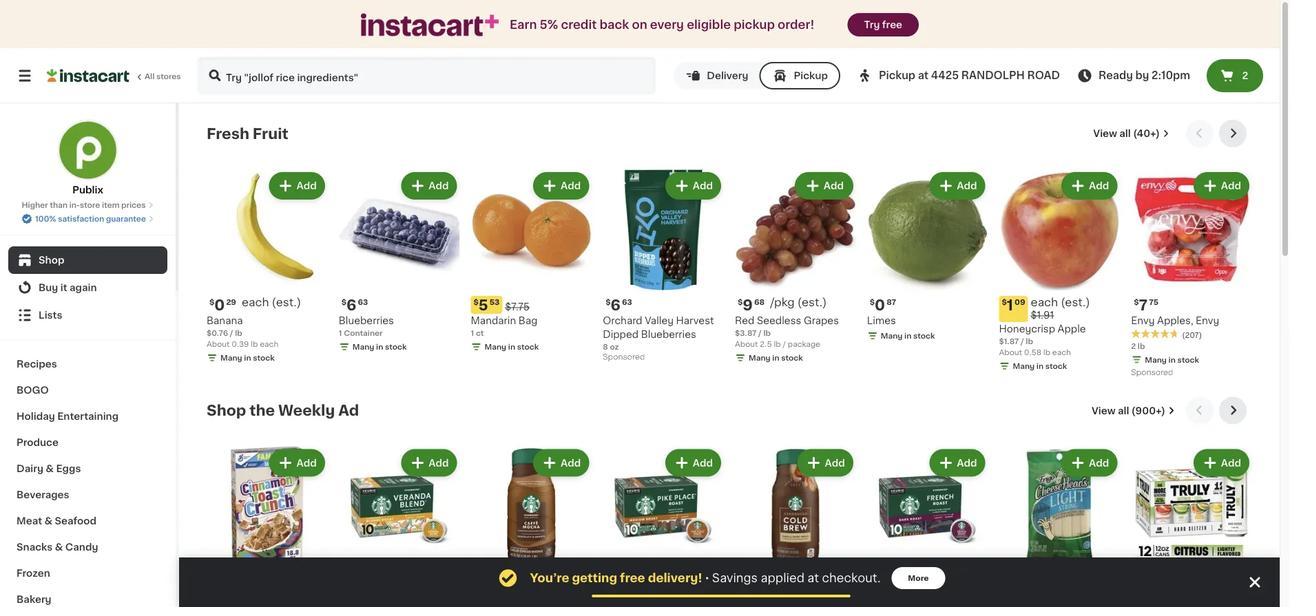 Task type: describe. For each thing, give the bounding box(es) containing it.
starbucks coffee beverage, premium
[[735, 593, 836, 608]]

2 for 2 lb
[[1132, 342, 1136, 350]]

(est.) for 0
[[272, 297, 301, 308]]

6 for orchard valley harvest dipped blueberries
[[611, 298, 621, 312]]

hard
[[1158, 593, 1181, 603]]

higher
[[22, 202, 48, 209]]

2:10pm
[[1152, 71, 1191, 81]]

5%
[[540, 19, 558, 31]]

beverages
[[17, 491, 69, 500]]

$ up blueberries 1 container
[[342, 299, 347, 306]]

many in stock down mandarin bag 1 ct
[[485, 343, 539, 351]]

banana
[[207, 316, 243, 326]]

$1.91
[[1031, 311, 1054, 320]]

again
[[70, 283, 97, 293]]

63 for orchard valley harvest dipped blueberries
[[622, 299, 632, 306]]

main content containing fresh fruit
[[179, 103, 1280, 608]]

view all (900+) link
[[1092, 404, 1175, 418]]

citrus
[[1220, 593, 1249, 603]]

each down apple
[[1053, 349, 1071, 357]]

pack
[[1168, 607, 1191, 608]]

0 for $ 0 87
[[875, 298, 885, 312]]

harvest
[[676, 316, 714, 326]]

$ inside $ 1 09 each (est.) $1.91 honeycrisp apple $1.87 / lb about 0.58 lb each
[[1002, 299, 1007, 306]]

view all (40+)
[[1094, 129, 1160, 138]]

$ 8 85 for starbucks pike place roast medium roast k
[[606, 575, 632, 589]]

fresh
[[207, 126, 249, 141]]

/ inside $ 1 09 each (est.) $1.91 honeycrisp apple $1.87 / lb about 0.58 lb each
[[1021, 338, 1024, 346]]

85 for dark
[[886, 576, 897, 583]]

0.39
[[232, 341, 249, 348]]

0 horizontal spatial blueberries
[[339, 316, 394, 326]]

starbucks french roast dark roast k-cu
[[867, 593, 982, 608]]

pike
[[654, 593, 674, 603]]

$ inside $ 5 53
[[474, 299, 479, 306]]

many down mandarin bag 1 ct
[[485, 343, 507, 351]]

many down limes
[[881, 332, 903, 340]]

ready
[[1099, 71, 1133, 81]]

$17.69 original price: $18.69 element
[[1132, 573, 1253, 591]]

road
[[1028, 71, 1060, 81]]

entertaining
[[57, 412, 119, 422]]

publix logo image
[[58, 120, 118, 181]]

each (est.)
[[242, 297, 301, 308]]

dairy & eggs link
[[8, 456, 167, 482]]

63 for blueberries
[[358, 299, 368, 306]]

starbucks for starbucks pike place roast medium roast k
[[603, 593, 652, 603]]

dairy
[[17, 464, 43, 474]]

lb right the 0.58
[[1044, 349, 1051, 357]]

try free
[[864, 20, 903, 30]]

/ inside the banana $0.76 / lb about 0.39 lb each
[[230, 330, 233, 337]]

view all (900+)
[[1092, 406, 1166, 416]]

snacks & candy
[[17, 543, 98, 553]]

$ up the 'orchard'
[[606, 299, 611, 306]]

lists link
[[8, 302, 167, 329]]

earn
[[510, 19, 537, 31]]

2 button
[[1207, 59, 1264, 92]]

$13.29 for pike
[[638, 579, 670, 589]]

by
[[1136, 71, 1149, 81]]

$ 6 63 for blueberries
[[342, 298, 368, 312]]

shop the weekly ad
[[207, 404, 359, 418]]

shop for shop the weekly ad
[[207, 404, 246, 418]]

container
[[344, 330, 383, 337]]

& for dairy
[[46, 464, 54, 474]]

espresso
[[522, 593, 567, 603]]

lb up the 0.58
[[1026, 338, 1033, 346]]

french
[[918, 593, 952, 603]]

$ inside $ 5 55
[[738, 576, 743, 583]]

$3.87
[[735, 330, 757, 337]]

1 envy from the left
[[1132, 316, 1155, 326]]

holiday entertaining link
[[8, 404, 167, 430]]

fresh fruit
[[207, 126, 288, 141]]

shop the weekly ad link
[[207, 403, 359, 419]]

roast right french
[[954, 593, 982, 603]]

variety
[[1132, 607, 1165, 608]]

mandarin bag 1 ct
[[471, 316, 538, 337]]

29
[[226, 299, 236, 306]]

satisfaction
[[58, 215, 104, 223]]

buy it again link
[[8, 274, 167, 302]]

(40+)
[[1134, 129, 1160, 138]]

meat & seafood link
[[8, 508, 167, 535]]

stores
[[156, 73, 181, 80]]

recipes link
[[8, 351, 167, 378]]

68
[[754, 299, 765, 306]]

shop link
[[8, 247, 167, 274]]

bakery link
[[8, 587, 167, 608]]

honeycrisp
[[999, 325, 1056, 334]]

truly
[[1132, 593, 1155, 603]]

item carousel region containing fresh fruit
[[207, 120, 1253, 386]]

8 for starbucks pike place roast medium roast k
[[611, 575, 621, 589]]

$ 5 53
[[474, 298, 500, 312]]

frozen
[[17, 569, 50, 579]]

$ up starbucks pike place roast medium roast k at the bottom of the page
[[606, 576, 611, 583]]

than
[[50, 202, 67, 209]]

blueberries 1 container
[[339, 316, 394, 337]]

$5.55 original price: $7.19 element for espresso
[[471, 573, 592, 591]]

roast down place
[[676, 607, 704, 608]]

55 inside $ 5 55
[[754, 576, 764, 583]]

lb right 0.39
[[251, 341, 258, 348]]

all for (40+)
[[1120, 129, 1131, 138]]

meat
[[17, 517, 42, 526]]

randolph
[[962, 71, 1025, 81]]

beverage, for starbucks espresso beverage, chilled, caff
[[471, 607, 519, 608]]

100%
[[35, 215, 56, 223]]

$7.19 for espresso
[[505, 579, 529, 589]]

buy
[[39, 283, 58, 293]]

free inside treatment tracker modal dialog
[[620, 573, 645, 585]]

eggs
[[56, 464, 81, 474]]

pickup button
[[760, 62, 841, 90]]

100% satisfaction guarantee
[[35, 215, 146, 223]]

more button
[[892, 568, 946, 590]]

5 for starbucks coffee beverage, premium
[[743, 575, 753, 589]]

lb down the 7
[[1138, 342, 1145, 350]]

many down 2.5 on the bottom of page
[[749, 354, 771, 362]]

sponsored badge image for 6
[[603, 354, 645, 362]]

instacart logo image
[[47, 68, 130, 84]]

pickup at 4425 randolph road
[[879, 71, 1060, 81]]

many in stock down limes
[[881, 332, 935, 340]]

back
[[600, 19, 629, 31]]

$ inside $ 0 87
[[870, 299, 875, 306]]

seafood
[[55, 517, 96, 526]]

9
[[743, 298, 753, 312]]

1 for blueberries
[[339, 330, 342, 337]]

$ 9 68
[[738, 298, 765, 312]]

on
[[632, 19, 647, 31]]

/ up 2.5 on the bottom of page
[[759, 330, 762, 337]]

$8.85 original price: $13.29 element for pike
[[603, 573, 724, 591]]

$ 7 75
[[1134, 298, 1159, 312]]

sponsored badge image for 7
[[1132, 369, 1173, 377]]

at inside pickup at 4425 randolph road 'popup button'
[[918, 71, 929, 81]]

lb up 0.39
[[235, 330, 242, 337]]

all
[[145, 73, 155, 80]]

bakery
[[17, 595, 51, 605]]

•
[[705, 573, 710, 584]]

credit
[[561, 19, 597, 31]]

buy it again
[[39, 283, 97, 293]]

1 inside mandarin bag 1 ct
[[471, 330, 474, 337]]

$ inside $ 0 29
[[209, 299, 215, 306]]

(est.) for 9
[[798, 297, 827, 308]]

2 lb
[[1132, 342, 1145, 350]]

publix
[[72, 185, 103, 195]]

place
[[677, 593, 704, 603]]

Search field
[[198, 58, 655, 94]]

starbucks for starbucks coffee beverage, premium
[[735, 593, 784, 603]]

$ up dark at the right
[[870, 576, 875, 583]]



Task type: locate. For each thing, give the bounding box(es) containing it.
& right the meat
[[44, 517, 52, 526]]

blueberries up "container"
[[339, 316, 394, 326]]

mandarin
[[471, 316, 516, 326]]

2 horizontal spatial 8
[[875, 575, 885, 589]]

1 0 from the left
[[215, 298, 225, 312]]

at inside treatment tracker modal dialog
[[808, 573, 819, 585]]

0 vertical spatial at
[[918, 71, 929, 81]]

$ 6 63
[[342, 298, 368, 312], [606, 298, 632, 312]]

(est.) inside $ 1 09 each (est.) $1.91 honeycrisp apple $1.87 / lb about 0.58 lb each
[[1061, 297, 1090, 308]]

pickup inside 'popup button'
[[879, 71, 916, 81]]

1 vertical spatial sponsored badge image
[[1132, 369, 1173, 377]]

$0.76
[[207, 330, 228, 337]]

about down $1.87 at right bottom
[[999, 349, 1022, 357]]

1 horizontal spatial free
[[882, 20, 903, 30]]

service type group
[[674, 62, 841, 90]]

the
[[250, 404, 275, 418]]

$ 8 85 up dark at the right
[[870, 575, 897, 589]]

beverage, for starbucks coffee beverage, premium
[[735, 607, 783, 608]]

sponsored badge image down 2 lb
[[1132, 369, 1173, 377]]

1 horizontal spatial 0
[[875, 298, 885, 312]]

1 horizontal spatial pickup
[[879, 71, 916, 81]]

(est.) inside $0.29 each (estimated) element
[[272, 297, 301, 308]]

$7.19 for coffee
[[770, 579, 793, 589]]

all stores link
[[47, 56, 182, 95]]

sponsored badge image down oz
[[603, 354, 645, 362]]

0 vertical spatial 5
[[479, 298, 488, 312]]

starbucks down $ 5 55
[[735, 593, 784, 603]]

starbucks for starbucks french roast dark roast k-cu
[[867, 593, 916, 603]]

ready by 2:10pm
[[1099, 71, 1191, 81]]

0 horizontal spatial $8.85 original price: $13.29 element
[[603, 573, 724, 591]]

0 horizontal spatial 0
[[215, 298, 225, 312]]

pickup left 4425
[[879, 71, 916, 81]]

beverage, down $ 5 55
[[735, 607, 783, 608]]

many down the 0.58
[[1013, 363, 1035, 370]]

2 $5.55 original price: $7.19 element from the left
[[735, 573, 856, 591]]

prices
[[121, 202, 146, 209]]

(est.) up the banana $0.76 / lb about 0.39 lb each
[[272, 297, 301, 308]]

many in stock down 2.5 on the bottom of page
[[749, 354, 803, 362]]

free up starbucks pike place roast medium roast k at the bottom of the page
[[620, 573, 645, 585]]

1 horizontal spatial at
[[918, 71, 929, 81]]

0 horizontal spatial envy
[[1132, 316, 1155, 326]]

0 horizontal spatial (est.)
[[272, 297, 301, 308]]

$5.55 original price: $7.19 element
[[471, 573, 592, 591], [735, 573, 856, 591]]

free right try
[[882, 20, 903, 30]]

many in stock
[[881, 332, 935, 340], [353, 343, 407, 351], [485, 343, 539, 351], [220, 354, 275, 362], [749, 354, 803, 362], [1145, 356, 1200, 364], [1013, 363, 1068, 370]]

shop left the
[[207, 404, 246, 418]]

0 horizontal spatial $5.55 original price: $7.19 element
[[471, 573, 592, 591]]

$1.09 each (estimated) original price: $1.91 element
[[999, 296, 1120, 323]]

1 horizontal spatial 63
[[622, 299, 632, 306]]

1 horizontal spatial $5.55 original price: $7.19 element
[[735, 573, 856, 591]]

in-
[[69, 202, 80, 209]]

$0.29 each (estimated) element
[[207, 296, 328, 314]]

2 $ 6 63 from the left
[[606, 298, 632, 312]]

view inside view all (900+) link
[[1092, 406, 1116, 416]]

55
[[490, 576, 500, 583], [754, 576, 764, 583]]

earn 5% credit back on every eligible pickup order!
[[510, 19, 815, 31]]

2 for 2
[[1243, 71, 1249, 81]]

$8.85 original price: $13.29 element for french
[[867, 573, 988, 591]]

starbucks inside starbucks pike place roast medium roast k
[[603, 593, 652, 603]]

2 horizontal spatial about
[[999, 349, 1022, 357]]

6 up the 'orchard'
[[611, 298, 621, 312]]

0 horizontal spatial 85
[[622, 576, 632, 583]]

8 up dark at the right
[[875, 575, 885, 589]]

0 left '87'
[[875, 298, 885, 312]]

beverage, inside starbucks coffee beverage, premium
[[735, 607, 783, 608]]

add
[[297, 181, 317, 191], [429, 181, 449, 191], [561, 181, 581, 191], [693, 181, 713, 191], [825, 181, 845, 191], [957, 181, 977, 191], [1089, 181, 1109, 191], [1221, 181, 1242, 191], [297, 458, 317, 468], [429, 458, 449, 468], [561, 458, 581, 468], [693, 458, 713, 468], [825, 458, 845, 468], [957, 458, 977, 468], [1089, 458, 1109, 468], [1221, 458, 1242, 468]]

1 left "container"
[[339, 330, 342, 337]]

item carousel region containing shop the weekly ad
[[207, 397, 1253, 608]]

6 for blueberries
[[347, 298, 357, 312]]

product group containing 7
[[1132, 169, 1253, 381]]

1 horizontal spatial 2
[[1243, 71, 1249, 81]]

85 right getting
[[622, 576, 632, 583]]

pickup at 4425 randolph road button
[[857, 56, 1060, 95]]

$8.85 original price: $13.29 element
[[603, 573, 724, 591], [867, 573, 988, 591]]

$13.29
[[638, 579, 670, 589], [902, 579, 934, 589]]

3 starbucks from the left
[[735, 593, 784, 603]]

3 (est.) from the left
[[1061, 297, 1090, 308]]

starbucks espresso beverage, chilled, caff
[[471, 593, 587, 608]]

all for (900+)
[[1118, 406, 1130, 416]]

& for meat
[[44, 517, 52, 526]]

view all (40+) button
[[1088, 120, 1175, 147]]

1 horizontal spatial sponsored badge image
[[1132, 369, 1173, 377]]

0 vertical spatial 2
[[1243, 71, 1249, 81]]

beverage, inside starbucks espresso beverage, chilled, caff
[[471, 607, 519, 608]]

pickup for pickup
[[794, 71, 828, 81]]

85 left more
[[886, 576, 897, 583]]

2 $7.19 from the left
[[770, 579, 793, 589]]

produce link
[[8, 430, 167, 456]]

frozen link
[[8, 561, 167, 587]]

product group containing 9
[[735, 169, 856, 366]]

shop inside item carousel region
[[207, 404, 246, 418]]

2 horizontal spatial (est.)
[[1061, 297, 1090, 308]]

$ 6 63 for orchard valley harvest dipped blueberries
[[606, 298, 632, 312]]

view
[[1094, 129, 1117, 138], [1092, 406, 1116, 416]]

guarantee
[[106, 215, 146, 223]]

roast
[[954, 593, 982, 603], [603, 607, 631, 608], [676, 607, 704, 608], [892, 607, 921, 608]]

8 inside orchard valley harvest dipped blueberries 8 oz
[[603, 343, 608, 351]]

/ right 2.5 on the bottom of page
[[783, 341, 786, 348]]

1 horizontal spatial envy
[[1196, 316, 1220, 326]]

2 (est.) from the left
[[798, 297, 827, 308]]

★★★★★
[[1132, 329, 1180, 339], [1132, 329, 1180, 339]]

1 horizontal spatial 55
[[754, 576, 764, 583]]

$7.19 up starbucks espresso beverage, chilled, caff
[[505, 579, 529, 589]]

1 for $
[[1007, 298, 1014, 312]]

getting
[[572, 573, 617, 585]]

view for view all (40+)
[[1094, 129, 1117, 138]]

2 55 from the left
[[754, 576, 764, 583]]

package
[[788, 341, 821, 348]]

it
[[60, 283, 67, 293]]

$ left '87'
[[870, 299, 875, 306]]

0 for $ 0 29
[[215, 298, 225, 312]]

1 $ 6 63 from the left
[[342, 298, 368, 312]]

(est.) up grapes
[[798, 297, 827, 308]]

many in stock down the 0.58
[[1013, 363, 1068, 370]]

0 horizontal spatial shop
[[39, 256, 64, 265]]

valley
[[645, 316, 674, 326]]

each right 0.39
[[260, 341, 279, 348]]

0 horizontal spatial 2
[[1132, 342, 1136, 350]]

applied
[[761, 573, 805, 585]]

k-
[[923, 607, 934, 608]]

$ 5 55
[[738, 575, 764, 589]]

2 $8.85 original price: $13.29 element from the left
[[867, 573, 988, 591]]

about down $3.87
[[735, 341, 758, 348]]

(207)
[[1182, 331, 1202, 339]]

1 vertical spatial shop
[[207, 404, 246, 418]]

medium
[[634, 607, 673, 608]]

lb right 2.5 on the bottom of page
[[774, 341, 781, 348]]

$5.55 original price: $7.19 element containing $7.19
[[471, 573, 592, 591]]

bag
[[519, 316, 538, 326]]

$8.85 original price: $13.29 element up pike at the right bottom of the page
[[603, 573, 724, 591]]

2 63 from the left
[[622, 299, 632, 306]]

$
[[209, 299, 215, 306], [342, 299, 347, 306], [474, 299, 479, 306], [606, 299, 611, 306], [738, 299, 743, 306], [870, 299, 875, 306], [1002, 299, 1007, 306], [1134, 299, 1139, 306], [606, 576, 611, 583], [738, 576, 743, 583], [870, 576, 875, 583]]

1 horizontal spatial 8
[[611, 575, 621, 589]]

1 horizontal spatial blueberries
[[641, 330, 697, 340]]

view inside view all (40+) popup button
[[1094, 129, 1117, 138]]

$ 8 85 for starbucks french roast dark roast k-cu
[[870, 575, 897, 589]]

2 inside 2 button
[[1243, 71, 1249, 81]]

item carousel region
[[207, 120, 1253, 386], [207, 397, 1253, 608]]

0
[[215, 298, 225, 312], [875, 298, 885, 312]]

many in stock down 0.39
[[220, 354, 275, 362]]

2 inside item carousel region
[[1132, 342, 1136, 350]]

$5.55 original price: $7.19 element up coffee
[[735, 573, 856, 591]]

at up coffee
[[808, 573, 819, 585]]

$7.75
[[505, 302, 530, 312]]

about
[[207, 341, 230, 348], [735, 341, 758, 348], [999, 349, 1022, 357]]

1 $ 8 85 from the left
[[606, 575, 632, 589]]

delivery!
[[648, 573, 702, 585]]

1 vertical spatial free
[[620, 573, 645, 585]]

None search field
[[197, 56, 656, 95]]

1 horizontal spatial about
[[735, 341, 758, 348]]

1 63 from the left
[[358, 299, 368, 306]]

1 vertical spatial 2
[[1132, 342, 1136, 350]]

(est.) inside $9.68 per package (estimated) element
[[798, 297, 827, 308]]

treatment tracker modal dialog
[[179, 558, 1280, 608]]

many down 0.39
[[220, 354, 242, 362]]

0 horizontal spatial 55
[[490, 576, 500, 583]]

beverage, left 'chilled,'
[[471, 607, 519, 608]]

4 starbucks from the left
[[867, 593, 916, 603]]

truly hard seltzer citrus variety pack
[[1132, 593, 1249, 608]]

2 starbucks from the left
[[603, 593, 652, 603]]

each inside the banana $0.76 / lb about 0.39 lb each
[[260, 341, 279, 348]]

1 left ct
[[471, 330, 474, 337]]

item
[[102, 202, 120, 209]]

roast left k-
[[892, 607, 921, 608]]

view left the (40+) on the right of page
[[1094, 129, 1117, 138]]

$ up red
[[738, 299, 743, 306]]

$ 0 87
[[870, 298, 896, 312]]

each right '29'
[[242, 297, 269, 308]]

2 item carousel region from the top
[[207, 397, 1253, 608]]

1 $13.29 from the left
[[638, 579, 670, 589]]

pickup
[[879, 71, 916, 81], [794, 71, 828, 81]]

1 horizontal spatial $ 8 85
[[870, 575, 897, 589]]

1 vertical spatial item carousel region
[[207, 397, 1253, 608]]

1 horizontal spatial $13.29
[[902, 579, 934, 589]]

1 horizontal spatial 85
[[886, 576, 897, 583]]

85 for roast
[[622, 576, 632, 583]]

0 horizontal spatial 63
[[358, 299, 368, 306]]

seedless
[[757, 316, 802, 326]]

all stores
[[145, 73, 181, 80]]

1 horizontal spatial 1
[[471, 330, 474, 337]]

$ 6 63 up blueberries 1 container
[[342, 298, 368, 312]]

about inside the banana $0.76 / lb about 0.39 lb each
[[207, 341, 230, 348]]

$13.29 for french
[[902, 579, 934, 589]]

all inside popup button
[[1120, 129, 1131, 138]]

0 vertical spatial shop
[[39, 256, 64, 265]]

6 up blueberries 1 container
[[347, 298, 357, 312]]

about inside red seedless grapes $3.87 / lb about 2.5 lb / package
[[735, 341, 758, 348]]

at left 4425
[[918, 71, 929, 81]]

lb up 2.5 on the bottom of page
[[764, 330, 771, 337]]

55 up starbucks coffee beverage, premium
[[754, 576, 764, 583]]

5 for mandarin bag
[[479, 298, 488, 312]]

2 85 from the left
[[886, 576, 897, 583]]

1 horizontal spatial $8.85 original price: $13.29 element
[[867, 573, 988, 591]]

dairy & eggs
[[17, 464, 81, 474]]

every
[[650, 19, 684, 31]]

all left the (40+) on the right of page
[[1120, 129, 1131, 138]]

shop for shop
[[39, 256, 64, 265]]

eligible
[[687, 19, 731, 31]]

$ right •
[[738, 576, 743, 583]]

1 inside blueberries 1 container
[[339, 330, 342, 337]]

1 85 from the left
[[622, 576, 632, 583]]

fruit
[[253, 126, 288, 141]]

87
[[887, 299, 896, 306]]

5 left the 53 on the left of the page
[[479, 298, 488, 312]]

& left eggs on the left of the page
[[46, 464, 54, 474]]

$ left '29'
[[209, 299, 215, 306]]

1 horizontal spatial shop
[[207, 404, 246, 418]]

starbucks for starbucks espresso beverage, chilled, caff
[[471, 593, 520, 603]]

1 inside $ 1 09 each (est.) $1.91 honeycrisp apple $1.87 / lb about 0.58 lb each
[[1007, 298, 1014, 312]]

about inside $ 1 09 each (est.) $1.91 honeycrisp apple $1.87 / lb about 0.58 lb each
[[999, 349, 1022, 357]]

holiday entertaining
[[17, 412, 119, 422]]

1 beverage, from the left
[[471, 607, 519, 608]]

0 horizontal spatial 5
[[479, 298, 488, 312]]

lb
[[235, 330, 242, 337], [764, 330, 771, 337], [1026, 338, 1033, 346], [251, 341, 258, 348], [774, 341, 781, 348], [1138, 342, 1145, 350], [1044, 349, 1051, 357]]

main content
[[179, 103, 1280, 608]]

0 left '29'
[[215, 298, 225, 312]]

5 left 'applied'
[[743, 575, 753, 589]]

pickup down order!
[[794, 71, 828, 81]]

& left the candy
[[55, 543, 63, 553]]

0 horizontal spatial $13.29
[[638, 579, 670, 589]]

shop up buy
[[39, 256, 64, 265]]

1 horizontal spatial $7.19
[[770, 579, 793, 589]]

each up the $1.91
[[1031, 297, 1058, 308]]

0 horizontal spatial $7.19
[[505, 579, 529, 589]]

pickup for pickup at 4425 randolph road
[[879, 71, 916, 81]]

stock
[[914, 332, 935, 340], [385, 343, 407, 351], [517, 343, 539, 351], [253, 354, 275, 362], [782, 354, 803, 362], [1178, 356, 1200, 364], [1046, 363, 1068, 370]]

$5.55 original price: $7.19 element containing 5
[[735, 573, 856, 591]]

$ left 75
[[1134, 299, 1139, 306]]

(est.)
[[272, 297, 301, 308], [798, 297, 827, 308], [1061, 297, 1090, 308]]

2 beverage, from the left
[[735, 607, 783, 608]]

8 up starbucks pike place roast medium roast k at the bottom of the page
[[611, 575, 621, 589]]

0 horizontal spatial 1
[[339, 330, 342, 337]]

product group containing 1
[[999, 169, 1120, 375]]

1 vertical spatial view
[[1092, 406, 1116, 416]]

$8.85 original price: $13.29 element up french
[[867, 573, 988, 591]]

pickup inside button
[[794, 71, 828, 81]]

0 vertical spatial &
[[46, 464, 54, 474]]

1 horizontal spatial beverage,
[[735, 607, 783, 608]]

all left (900+)
[[1118, 406, 1130, 416]]

(900+)
[[1132, 406, 1166, 416]]

starbucks up dark at the right
[[867, 593, 916, 603]]

store
[[80, 202, 100, 209]]

gluten-free
[[1133, 560, 1180, 567]]

0 horizontal spatial sponsored badge image
[[603, 354, 645, 362]]

85
[[622, 576, 632, 583], [886, 576, 897, 583]]

$13.29 up pike at the right bottom of the page
[[638, 579, 670, 589]]

1 (est.) from the left
[[272, 297, 301, 308]]

1 left the 09
[[1007, 298, 1014, 312]]

$ 6 63 up the 'orchard'
[[606, 298, 632, 312]]

2 6 from the left
[[611, 298, 621, 312]]

100% satisfaction guarantee button
[[21, 211, 154, 225]]

(est.) up apple
[[1061, 297, 1090, 308]]

0 horizontal spatial 8
[[603, 343, 608, 351]]

0 vertical spatial blueberries
[[339, 316, 394, 326]]

0 vertical spatial all
[[1120, 129, 1131, 138]]

8 left oz
[[603, 343, 608, 351]]

1 horizontal spatial 6
[[611, 298, 621, 312]]

0 vertical spatial sponsored badge image
[[603, 354, 645, 362]]

blueberries inside orchard valley harvest dipped blueberries 8 oz
[[641, 330, 697, 340]]

$ left the 53 on the left of the page
[[474, 299, 479, 306]]

0 horizontal spatial about
[[207, 341, 230, 348]]

$ inside $ 7 75
[[1134, 299, 1139, 306]]

$1.87
[[999, 338, 1019, 346]]

many down 2 lb
[[1145, 356, 1167, 364]]

2 $13.29 from the left
[[902, 579, 934, 589]]

0 horizontal spatial $ 6 63
[[342, 298, 368, 312]]

chilled,
[[522, 607, 558, 608]]

meat & seafood
[[17, 517, 96, 526]]

ad
[[338, 404, 359, 418]]

product group
[[207, 169, 328, 366], [339, 169, 460, 355], [471, 169, 592, 355], [603, 169, 724, 365], [735, 169, 856, 366], [867, 169, 988, 344], [999, 169, 1120, 375], [1132, 169, 1253, 381], [207, 447, 328, 608], [339, 447, 460, 608], [471, 447, 592, 608], [603, 447, 724, 608], [735, 447, 856, 608], [867, 447, 988, 608], [999, 447, 1120, 608], [1132, 447, 1253, 608]]

sponsored badge image
[[603, 354, 645, 362], [1132, 369, 1173, 377]]

snacks
[[17, 543, 53, 553]]

1 vertical spatial &
[[44, 517, 52, 526]]

starbucks inside starbucks espresso beverage, chilled, caff
[[471, 593, 520, 603]]

0 horizontal spatial $ 8 85
[[606, 575, 632, 589]]

roast down you're getting free delivery!
[[603, 607, 631, 608]]

1
[[1007, 298, 1014, 312], [339, 330, 342, 337], [471, 330, 474, 337]]

0 horizontal spatial free
[[620, 573, 645, 585]]

/ down the honeycrisp
[[1021, 338, 1024, 346]]

0 vertical spatial item carousel region
[[207, 120, 1253, 386]]

1 horizontal spatial 5
[[743, 575, 753, 589]]

bogo
[[17, 386, 49, 395]]

many in stock down (207)
[[1145, 356, 1200, 364]]

1 vertical spatial at
[[808, 573, 819, 585]]

2 envy from the left
[[1196, 316, 1220, 326]]

1 vertical spatial blueberries
[[641, 330, 697, 340]]

0 vertical spatial free
[[882, 20, 903, 30]]

starbucks down you're getting free delivery!
[[603, 593, 652, 603]]

1 $5.55 original price: $7.19 element from the left
[[471, 573, 592, 591]]

0 horizontal spatial beverage,
[[471, 607, 519, 608]]

beverage,
[[471, 607, 519, 608], [735, 607, 783, 608]]

starbucks inside starbucks french roast dark roast k-cu
[[867, 593, 916, 603]]

0 vertical spatial view
[[1094, 129, 1117, 138]]

$ left the 09
[[1002, 299, 1007, 306]]

envy up (207)
[[1196, 316, 1220, 326]]

pickup
[[734, 19, 775, 31]]

2 $ 8 85 from the left
[[870, 575, 897, 589]]

63
[[358, 299, 368, 306], [622, 299, 632, 306]]

starbucks inside starbucks coffee beverage, premium
[[735, 593, 784, 603]]

8 for starbucks french roast dark roast k-cu
[[875, 575, 885, 589]]

envy down the 7
[[1132, 316, 1155, 326]]

savings
[[712, 573, 758, 585]]

1 6 from the left
[[347, 298, 357, 312]]

$5.55 original price: $7.19 element for coffee
[[735, 573, 856, 591]]

2 horizontal spatial 1
[[1007, 298, 1014, 312]]

2 0 from the left
[[875, 298, 885, 312]]

banana $0.76 / lb about 0.39 lb each
[[207, 316, 279, 348]]

starbucks left espresso
[[471, 593, 520, 603]]

view for view all (900+)
[[1092, 406, 1116, 416]]

many in stock down "container"
[[353, 343, 407, 351]]

0 horizontal spatial 6
[[347, 298, 357, 312]]

$ 8 85 up starbucks pike place roast medium roast k at the bottom of the page
[[606, 575, 632, 589]]

1 55 from the left
[[490, 576, 500, 583]]

/ up 0.39
[[230, 330, 233, 337]]

& for snacks
[[55, 543, 63, 553]]

0 horizontal spatial pickup
[[794, 71, 828, 81]]

5 inside $5.53 original price: $7.75 element
[[479, 298, 488, 312]]

0 horizontal spatial at
[[808, 573, 819, 585]]

1 horizontal spatial (est.)
[[798, 297, 827, 308]]

bogo link
[[8, 378, 167, 404]]

1 starbucks from the left
[[471, 593, 520, 603]]

1 $7.19 from the left
[[505, 579, 529, 589]]

$5.53 original price: $7.75 element
[[471, 296, 592, 314]]

1 vertical spatial 5
[[743, 575, 753, 589]]

2
[[1243, 71, 1249, 81], [1132, 342, 1136, 350]]

$13.29 up starbucks french roast dark roast k-cu
[[902, 579, 934, 589]]

8
[[603, 343, 608, 351], [611, 575, 621, 589], [875, 575, 885, 589]]

1 vertical spatial all
[[1118, 406, 1130, 416]]

1 item carousel region from the top
[[207, 120, 1253, 386]]

$ inside $ 9 68
[[738, 299, 743, 306]]

all
[[1120, 129, 1131, 138], [1118, 406, 1130, 416]]

many down "container"
[[353, 343, 374, 351]]

1 $8.85 original price: $13.29 element from the left
[[603, 573, 724, 591]]

1 horizontal spatial $ 6 63
[[606, 298, 632, 312]]

$9.68 per package (estimated) element
[[735, 296, 856, 314]]

express icon image
[[361, 13, 499, 36]]

2 vertical spatial &
[[55, 543, 63, 553]]

delivery button
[[674, 62, 760, 90]]

view left (900+)
[[1092, 406, 1116, 416]]

blueberries down valley
[[641, 330, 697, 340]]



Task type: vqa. For each thing, say whether or not it's contained in the screenshot.
75
yes



